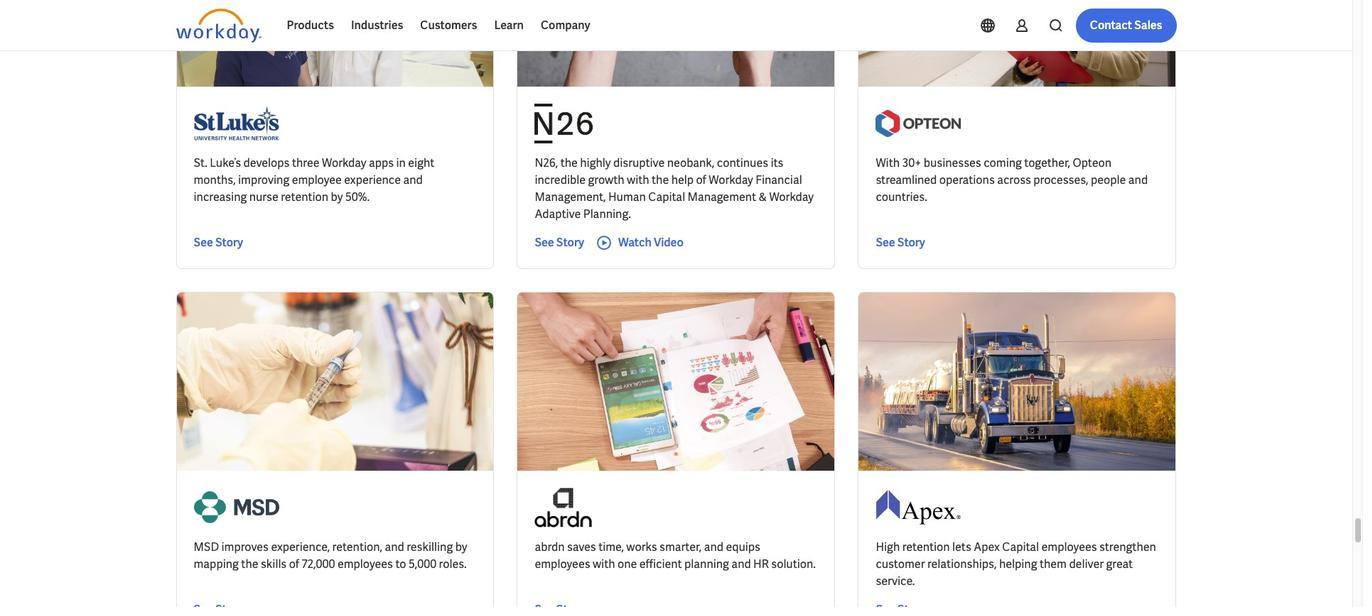 Task type: describe. For each thing, give the bounding box(es) containing it.
customers button
[[412, 9, 486, 43]]

with inside abrdn saves time, works smarter, and equips employees with one efficient planning and hr solution.
[[593, 557, 615, 572]]

n26 gmbh image
[[535, 103, 593, 143]]

coming
[[984, 155, 1022, 170]]

service.
[[876, 574, 915, 589]]

with 30+ businesses coming together, opteon streamlined operations across processes, people and countries.
[[876, 155, 1148, 204]]

people
[[1091, 172, 1126, 187]]

72,000
[[302, 557, 335, 572]]

msd improves experience, retention, and reskilling by mapping the skills of 72,000 employees to 5,000 roles.
[[194, 540, 467, 572]]

contact sales link
[[1076, 9, 1177, 43]]

capital inside n26, the highly disruptive neobank, continues its incredible growth with the help of workday financial management, human capital management & workday adaptive planning.
[[649, 189, 685, 204]]

streamlined
[[876, 172, 937, 187]]

lets
[[953, 540, 972, 555]]

increasing
[[194, 189, 247, 204]]

planning
[[685, 557, 729, 572]]

learn
[[494, 18, 524, 33]]

its
[[771, 155, 784, 170]]

watch video link
[[596, 234, 684, 251]]

time,
[[599, 540, 624, 555]]

watch
[[618, 235, 652, 250]]

industries
[[351, 18, 403, 33]]

help
[[672, 172, 694, 187]]

disruptive
[[613, 155, 665, 170]]

capital inside high retention lets apex capital employees strengthen customer relationships, helping them deliver great service.
[[1002, 540, 1039, 555]]

apps
[[369, 155, 394, 170]]

apex
[[974, 540, 1000, 555]]

see for with 30+ businesses coming together, opteon streamlined operations across processes, people and countries.
[[876, 235, 895, 250]]

one
[[618, 557, 637, 572]]

products button
[[278, 9, 343, 43]]

of inside msd improves experience, retention, and reskilling by mapping the skills of 72,000 employees to 5,000 roles.
[[289, 557, 299, 572]]

employees inside high retention lets apex capital employees strengthen customer relationships, helping them deliver great service.
[[1042, 540, 1097, 555]]

develops
[[243, 155, 290, 170]]

2 see from the left
[[535, 235, 554, 250]]

of inside n26, the highly disruptive neobank, continues its incredible growth with the help of workday financial management, human capital management & workday adaptive planning.
[[696, 172, 706, 187]]

to
[[396, 557, 406, 572]]

workday inside st. luke's develops three workday apps in eight months, improving employee experience and increasing nurse retention by 50%.
[[322, 155, 366, 170]]

msd (merck & co.) image
[[194, 488, 279, 528]]

months,
[[194, 172, 236, 187]]

incredible
[[535, 172, 586, 187]]

high
[[876, 540, 900, 555]]

adaptive
[[535, 207, 581, 221]]

business outcome button
[[340, 8, 465, 36]]

video
[[654, 235, 684, 250]]

&
[[759, 189, 767, 204]]

countries.
[[876, 189, 928, 204]]

and inside with 30+ businesses coming together, opteon streamlined operations across processes, people and countries.
[[1129, 172, 1148, 187]]

employees inside abrdn saves time, works smarter, and equips employees with one efficient planning and hr solution.
[[535, 557, 590, 572]]

50%.
[[345, 189, 370, 204]]

customers
[[420, 18, 477, 33]]

helping
[[999, 557, 1038, 572]]

improves
[[221, 540, 269, 555]]

them
[[1040, 557, 1067, 572]]

high retention lets apex capital employees strengthen customer relationships, helping them deliver great service.
[[876, 540, 1156, 589]]

2 horizontal spatial workday
[[769, 189, 814, 204]]

with inside n26, the highly disruptive neobank, continues its incredible growth with the help of workday financial management, human capital management & workday adaptive planning.
[[627, 172, 649, 187]]

see story for st. luke's develops three workday apps in eight months, improving employee experience and increasing nurse retention by 50%.
[[194, 235, 243, 250]]

msd
[[194, 540, 219, 555]]

go to the homepage image
[[176, 9, 261, 43]]

1 horizontal spatial workday
[[709, 172, 753, 187]]

outcome
[[394, 16, 437, 28]]

opteon (opteon property group pty ltd) image
[[876, 103, 961, 143]]

relationships,
[[928, 557, 997, 572]]

with
[[876, 155, 900, 170]]

human
[[608, 189, 646, 204]]

see for st. luke's develops three workday apps in eight months, improving employee experience and increasing nurse retention by 50%.
[[194, 235, 213, 250]]

story for with 30+ businesses coming together, opteon streamlined operations across processes, people and countries.
[[898, 235, 925, 250]]

more
[[488, 16, 512, 28]]

2 see story link from the left
[[535, 234, 584, 251]]

story for st. luke's develops three workday apps in eight months, improving employee experience and increasing nurse retention by 50%.
[[215, 235, 243, 250]]

st.
[[194, 155, 207, 170]]

mapping
[[194, 557, 239, 572]]

equips
[[726, 540, 761, 555]]

industry button
[[251, 8, 329, 36]]

n26, the highly disruptive neobank, continues its incredible growth with the help of workday financial management, human capital management & workday adaptive planning.
[[535, 155, 814, 221]]

saves
[[567, 540, 596, 555]]

works
[[627, 540, 657, 555]]

sales
[[1135, 18, 1163, 33]]

0 vertical spatial the
[[561, 155, 578, 170]]

great
[[1106, 557, 1133, 572]]

business outcome
[[352, 16, 437, 28]]

more button
[[476, 8, 540, 36]]

by inside st. luke's develops three workday apps in eight months, improving employee experience and increasing nurse retention by 50%.
[[331, 189, 343, 204]]

clear all button
[[551, 8, 598, 36]]

neobank,
[[667, 155, 715, 170]]

efficient
[[640, 557, 682, 572]]

nurse
[[249, 189, 278, 204]]

operations
[[940, 172, 995, 187]]

in
[[396, 155, 406, 170]]

businesses
[[924, 155, 982, 170]]



Task type: vqa. For each thing, say whether or not it's contained in the screenshot.
the right of
yes



Task type: locate. For each thing, give the bounding box(es) containing it.
retention inside high retention lets apex capital employees strengthen customer relationships, helping them deliver great service.
[[903, 540, 950, 555]]

experience
[[344, 172, 401, 187]]

workday
[[322, 155, 366, 170], [709, 172, 753, 187], [769, 189, 814, 204]]

and up planning
[[704, 540, 724, 555]]

three
[[292, 155, 320, 170]]

company button
[[532, 9, 599, 43]]

customer
[[876, 557, 925, 572]]

and down equips
[[732, 557, 751, 572]]

the up the incredible
[[561, 155, 578, 170]]

of down 'experience,'
[[289, 557, 299, 572]]

the inside msd improves experience, retention, and reskilling by mapping the skills of 72,000 employees to 5,000 roles.
[[241, 557, 258, 572]]

1 horizontal spatial employees
[[535, 557, 590, 572]]

3 see story from the left
[[876, 235, 925, 250]]

1 horizontal spatial story
[[556, 235, 584, 250]]

see story link down adaptive
[[535, 234, 584, 251]]

by left 50%.
[[331, 189, 343, 204]]

3 story from the left
[[898, 235, 925, 250]]

1 horizontal spatial the
[[561, 155, 578, 170]]

0 horizontal spatial see
[[194, 235, 213, 250]]

deliver
[[1069, 557, 1104, 572]]

highly
[[580, 155, 611, 170]]

0 vertical spatial by
[[331, 189, 343, 204]]

0 horizontal spatial by
[[331, 189, 343, 204]]

Search Customer Stories text field
[[975, 9, 1149, 34]]

management
[[688, 189, 756, 204]]

and inside st. luke's develops three workday apps in eight months, improving employee experience and increasing nurse retention by 50%.
[[403, 172, 423, 187]]

clear
[[556, 16, 580, 28]]

topic button
[[176, 8, 240, 36]]

0 vertical spatial workday
[[322, 155, 366, 170]]

2 vertical spatial workday
[[769, 189, 814, 204]]

1 horizontal spatial see story
[[535, 235, 584, 250]]

2 horizontal spatial story
[[898, 235, 925, 250]]

see story link
[[194, 234, 243, 251], [535, 234, 584, 251], [876, 234, 925, 251]]

0 horizontal spatial capital
[[649, 189, 685, 204]]

reskilling
[[407, 540, 453, 555]]

see story for with 30+ businesses coming together, opteon streamlined operations across processes, people and countries.
[[876, 235, 925, 250]]

with down disruptive
[[627, 172, 649, 187]]

1 vertical spatial capital
[[1002, 540, 1039, 555]]

2 horizontal spatial see story link
[[876, 234, 925, 251]]

with down the time,
[[593, 557, 615, 572]]

0 horizontal spatial with
[[593, 557, 615, 572]]

across
[[997, 172, 1031, 187]]

story down increasing
[[215, 235, 243, 250]]

and down eight
[[403, 172, 423, 187]]

industries button
[[343, 9, 412, 43]]

2 vertical spatial the
[[241, 557, 258, 572]]

employee
[[292, 172, 342, 187]]

and
[[403, 172, 423, 187], [1129, 172, 1148, 187], [385, 540, 404, 555], [704, 540, 724, 555], [732, 557, 751, 572]]

2 see story from the left
[[535, 235, 584, 250]]

3 see from the left
[[876, 235, 895, 250]]

workday up employee
[[322, 155, 366, 170]]

company
[[541, 18, 590, 33]]

products
[[287, 18, 334, 33]]

retention
[[281, 189, 329, 204], [903, 540, 950, 555]]

industry
[[263, 16, 300, 28]]

see story link for st. luke's develops three workday apps in eight months, improving employee experience and increasing nurse retention by 50%.
[[194, 234, 243, 251]]

planning.
[[583, 207, 631, 221]]

experience,
[[271, 540, 330, 555]]

improving
[[238, 172, 290, 187]]

3 see story link from the left
[[876, 234, 925, 251]]

retention,
[[332, 540, 383, 555]]

0 vertical spatial with
[[627, 172, 649, 187]]

employees inside msd improves experience, retention, and reskilling by mapping the skills of 72,000 employees to 5,000 roles.
[[338, 557, 393, 572]]

see story
[[194, 235, 243, 250], [535, 235, 584, 250], [876, 235, 925, 250]]

0 horizontal spatial see story link
[[194, 234, 243, 251]]

1 see story from the left
[[194, 235, 243, 250]]

1 see from the left
[[194, 235, 213, 250]]

abrdn
[[535, 540, 565, 555]]

1 vertical spatial with
[[593, 557, 615, 572]]

2 horizontal spatial see
[[876, 235, 895, 250]]

see story link down increasing
[[194, 234, 243, 251]]

by inside msd improves experience, retention, and reskilling by mapping the skills of 72,000 employees to 5,000 roles.
[[455, 540, 467, 555]]

employees
[[1042, 540, 1097, 555], [338, 557, 393, 572], [535, 557, 590, 572]]

see story link for with 30+ businesses coming together, opteon streamlined operations across processes, people and countries.
[[876, 234, 925, 251]]

of
[[696, 172, 706, 187], [289, 557, 299, 572]]

workday up management
[[709, 172, 753, 187]]

2 horizontal spatial see story
[[876, 235, 925, 250]]

by up roles.
[[455, 540, 467, 555]]

1 horizontal spatial of
[[696, 172, 706, 187]]

hr
[[754, 557, 769, 572]]

the left help
[[652, 172, 669, 187]]

0 horizontal spatial employees
[[338, 557, 393, 572]]

1 horizontal spatial see
[[535, 235, 554, 250]]

0 horizontal spatial story
[[215, 235, 243, 250]]

employees up them
[[1042, 540, 1097, 555]]

together,
[[1025, 155, 1071, 170]]

0 horizontal spatial see story
[[194, 235, 243, 250]]

2 story from the left
[[556, 235, 584, 250]]

all
[[582, 16, 593, 28]]

opteon
[[1073, 155, 1112, 170]]

story down adaptive
[[556, 235, 584, 250]]

0 horizontal spatial workday
[[322, 155, 366, 170]]

solution.
[[771, 557, 816, 572]]

and right people
[[1129, 172, 1148, 187]]

luke's
[[210, 155, 241, 170]]

the
[[561, 155, 578, 170], [652, 172, 669, 187], [241, 557, 258, 572]]

story
[[215, 235, 243, 250], [556, 235, 584, 250], [898, 235, 925, 250]]

retention up customer
[[903, 540, 950, 555]]

2 horizontal spatial employees
[[1042, 540, 1097, 555]]

capital down help
[[649, 189, 685, 204]]

1 vertical spatial retention
[[903, 540, 950, 555]]

see story down increasing
[[194, 235, 243, 250]]

financial
[[756, 172, 802, 187]]

business
[[352, 16, 392, 28]]

n26,
[[535, 155, 558, 170]]

watch video
[[618, 235, 684, 250]]

with
[[627, 172, 649, 187], [593, 557, 615, 572]]

retention down employee
[[281, 189, 329, 204]]

and inside msd improves experience, retention, and reskilling by mapping the skills of 72,000 employees to 5,000 roles.
[[385, 540, 404, 555]]

0 horizontal spatial the
[[241, 557, 258, 572]]

st. luke's university health network image
[[194, 103, 279, 143]]

capital up the helping
[[1002, 540, 1039, 555]]

1 see story link from the left
[[194, 234, 243, 251]]

1 vertical spatial the
[[652, 172, 669, 187]]

see down countries.
[[876, 235, 895, 250]]

see down increasing
[[194, 235, 213, 250]]

5,000
[[409, 557, 437, 572]]

and up to
[[385, 540, 404, 555]]

1 vertical spatial workday
[[709, 172, 753, 187]]

employees down the abrdn
[[535, 557, 590, 572]]

strengthen
[[1100, 540, 1156, 555]]

skills
[[261, 557, 287, 572]]

abrdn saves time, works smarter, and equips employees with one efficient planning and hr solution.
[[535, 540, 816, 572]]

clear all
[[556, 16, 593, 28]]

30+
[[902, 155, 921, 170]]

the down improves
[[241, 557, 258, 572]]

smarter,
[[660, 540, 702, 555]]

0 vertical spatial of
[[696, 172, 706, 187]]

1 horizontal spatial with
[[627, 172, 649, 187]]

retention inside st. luke's develops three workday apps in eight months, improving employee experience and increasing nurse retention by 50%.
[[281, 189, 329, 204]]

learn button
[[486, 9, 532, 43]]

see story link down countries.
[[876, 234, 925, 251]]

story down countries.
[[898, 235, 925, 250]]

see story down countries.
[[876, 235, 925, 250]]

continues
[[717, 155, 768, 170]]

0 horizontal spatial retention
[[281, 189, 329, 204]]

see down adaptive
[[535, 235, 554, 250]]

1 vertical spatial of
[[289, 557, 299, 572]]

0 vertical spatial retention
[[281, 189, 329, 204]]

of right help
[[696, 172, 706, 187]]

employees down retention,
[[338, 557, 393, 572]]

1 horizontal spatial retention
[[903, 540, 950, 555]]

see story down adaptive
[[535, 235, 584, 250]]

roles.
[[439, 557, 467, 572]]

1 horizontal spatial by
[[455, 540, 467, 555]]

apex capital corp image
[[876, 488, 961, 528]]

eight
[[408, 155, 435, 170]]

growth
[[588, 172, 625, 187]]

1 horizontal spatial see story link
[[535, 234, 584, 251]]

contact
[[1090, 18, 1132, 33]]

0 horizontal spatial of
[[289, 557, 299, 572]]

abrdn image
[[535, 488, 592, 528]]

1 vertical spatial by
[[455, 540, 467, 555]]

2 horizontal spatial the
[[652, 172, 669, 187]]

1 horizontal spatial capital
[[1002, 540, 1039, 555]]

workday down financial
[[769, 189, 814, 204]]

0 vertical spatial capital
[[649, 189, 685, 204]]

1 story from the left
[[215, 235, 243, 250]]



